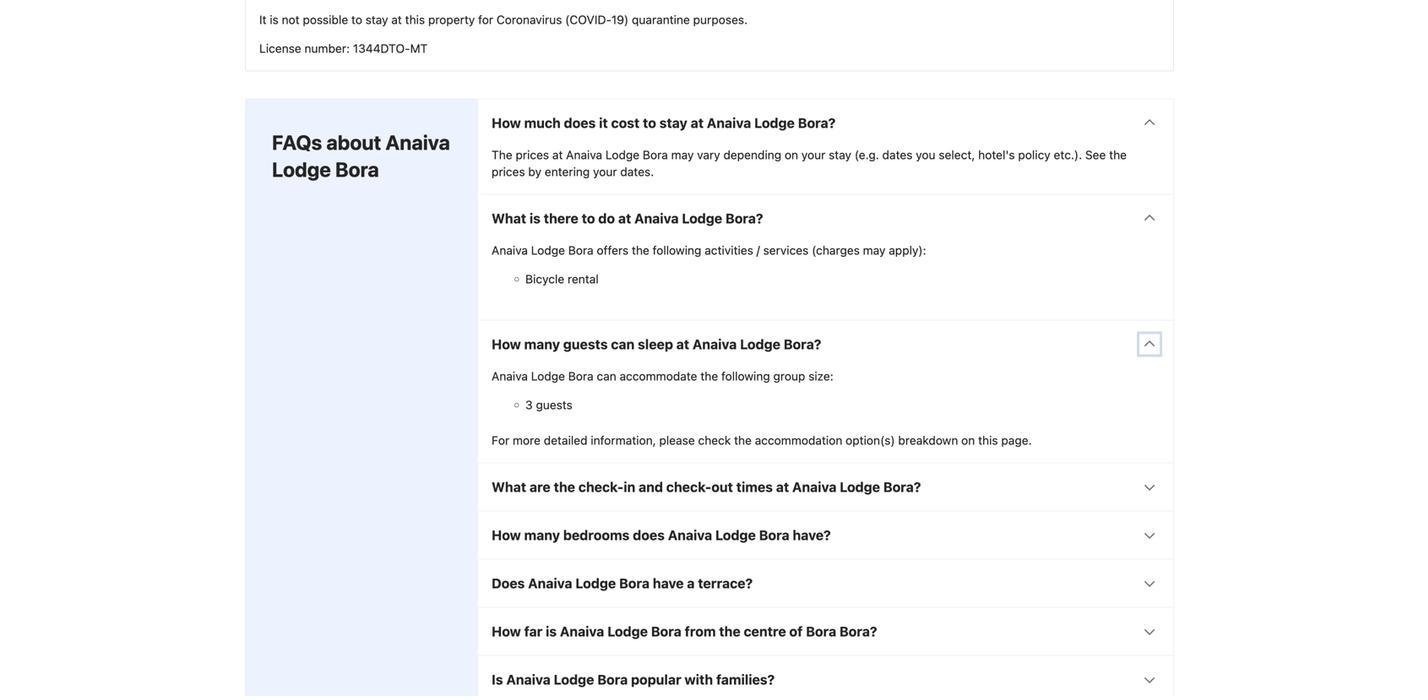 Task type: vqa. For each thing, say whether or not it's contained in the screenshot.
Do not sell or share my personal information link
no



Task type: locate. For each thing, give the bounding box(es) containing it.
bora left have?
[[759, 527, 790, 543]]

how much does it cost to stay at anaiva lodge bora?
[[492, 115, 836, 131]]

depending
[[724, 148, 782, 162]]

lodge up group
[[740, 336, 781, 352]]

bora right of
[[806, 624, 837, 640]]

bicycle rental
[[526, 272, 599, 286]]

0 horizontal spatial stay
[[366, 13, 388, 26]]

0 horizontal spatial does
[[564, 115, 596, 131]]

at up the vary at the top of the page
[[691, 115, 704, 131]]

mt
[[410, 41, 428, 55]]

(charges
[[812, 243, 860, 257]]

can left accommodate
[[597, 369, 617, 383]]

etc.).
[[1054, 148, 1083, 162]]

check
[[698, 433, 731, 447]]

lodge up anaiva lodge bora offers the following activities / services (charges may apply):
[[682, 210, 723, 226]]

0 horizontal spatial this
[[405, 13, 425, 26]]

bora up 3 guests
[[569, 369, 594, 383]]

is right it
[[270, 13, 279, 26]]

following left group
[[722, 369, 770, 383]]

2 many from the top
[[524, 527, 560, 543]]

it
[[259, 13, 267, 26]]

1 horizontal spatial this
[[979, 433, 999, 447]]

information,
[[591, 433, 656, 447]]

to right cost
[[643, 115, 657, 131]]

0 horizontal spatial your
[[593, 165, 617, 179]]

at inside what are the check-in and check-out times at anaiva lodge bora? dropdown button
[[776, 479, 789, 495]]

your left dates.
[[593, 165, 617, 179]]

how for how many guests can sleep at anaiva lodge bora?
[[492, 336, 521, 352]]

and
[[639, 479, 663, 495]]

2 vertical spatial stay
[[829, 148, 852, 162]]

0 vertical spatial guests
[[564, 336, 608, 352]]

bora left popular in the left of the page
[[598, 672, 628, 688]]

lodge up dates.
[[606, 148, 640, 162]]

anaiva up entering in the left top of the page
[[566, 148, 603, 162]]

anaiva up the a
[[668, 527, 713, 543]]

have?
[[793, 527, 831, 543]]

lodge inside how many bedrooms does anaiva lodge bora have? dropdown button
[[716, 527, 756, 543]]

services
[[764, 243, 809, 257]]

prices
[[516, 148, 549, 162], [492, 165, 525, 179]]

prices down the the
[[492, 165, 525, 179]]

0 horizontal spatial on
[[785, 148, 799, 162]]

0 vertical spatial what
[[492, 210, 527, 226]]

terrace?
[[698, 575, 753, 591]]

does
[[492, 575, 525, 591]]

guests down 'rental'
[[564, 336, 608, 352]]

1 horizontal spatial does
[[633, 527, 665, 543]]

number:
[[305, 41, 350, 55]]

1 vertical spatial is
[[530, 210, 541, 226]]

check- up the bedrooms
[[579, 479, 624, 495]]

is anaiva lodge bora popular with families?
[[492, 672, 775, 688]]

lodge inside what is there to do at anaiva lodge bora? dropdown button
[[682, 210, 723, 226]]

the right see
[[1110, 148, 1127, 162]]

0 vertical spatial prices
[[516, 148, 549, 162]]

bora?
[[798, 115, 836, 131], [726, 210, 764, 226], [784, 336, 822, 352], [884, 479, 922, 495], [840, 624, 878, 640]]

2 how from the top
[[492, 336, 521, 352]]

accordion control element
[[477, 98, 1175, 696]]

anaiva right is
[[506, 672, 551, 688]]

1 vertical spatial what
[[492, 479, 527, 495]]

2 what from the top
[[492, 479, 527, 495]]

0 vertical spatial may
[[671, 148, 694, 162]]

anaiva up bicycle
[[492, 243, 528, 257]]

is
[[270, 13, 279, 26], [530, 210, 541, 226], [546, 624, 557, 640]]

this left page.
[[979, 433, 999, 447]]

on right depending
[[785, 148, 799, 162]]

to right possible
[[352, 13, 362, 26]]

hotel's
[[979, 148, 1015, 162]]

the right offers
[[632, 243, 650, 257]]

are
[[530, 479, 551, 495]]

0 vertical spatial this
[[405, 13, 425, 26]]

anaiva right far
[[560, 624, 604, 640]]

lodge down faqs
[[272, 157, 331, 181]]

does anaiva lodge bora have a terrace? button
[[478, 560, 1174, 607]]

2 horizontal spatial stay
[[829, 148, 852, 162]]

popular
[[631, 672, 682, 688]]

lodge down does anaiva lodge bora have a terrace?
[[608, 624, 648, 640]]

0 horizontal spatial is
[[270, 13, 279, 26]]

lodge up depending
[[755, 115, 795, 131]]

1 vertical spatial guests
[[536, 398, 573, 412]]

at right times
[[776, 479, 789, 495]]

lodge inside how many guests can sleep at anaiva lodge bora? dropdown button
[[740, 336, 781, 352]]

can inside dropdown button
[[611, 336, 635, 352]]

0 horizontal spatial may
[[671, 148, 694, 162]]

many up 3 guests
[[524, 336, 560, 352]]

2 vertical spatial to
[[582, 210, 595, 226]]

it
[[599, 115, 608, 131]]

0 horizontal spatial following
[[653, 243, 702, 257]]

on right breakdown
[[962, 433, 975, 447]]

bora left have
[[619, 575, 650, 591]]

purposes.
[[693, 13, 748, 26]]

stay up 1344dto-
[[366, 13, 388, 26]]

the
[[1110, 148, 1127, 162], [632, 243, 650, 257], [701, 369, 718, 383], [734, 433, 752, 447], [554, 479, 575, 495], [719, 624, 741, 640]]

possible
[[303, 13, 348, 26]]

stay
[[366, 13, 388, 26], [660, 115, 688, 131], [829, 148, 852, 162]]

1 many from the top
[[524, 336, 560, 352]]

0 vertical spatial on
[[785, 148, 799, 162]]

at inside how many guests can sleep at anaiva lodge bora? dropdown button
[[677, 336, 690, 352]]

bicycle
[[526, 272, 565, 286]]

stay right cost
[[660, 115, 688, 131]]

at inside what is there to do at anaiva lodge bora? dropdown button
[[618, 210, 632, 226]]

bora? up the prices at anaiva lodge bora may vary depending on your stay (e.g. dates you select, hotel's policy etc.). see the prices by entering your dates.
[[798, 115, 836, 131]]

prices up by
[[516, 148, 549, 162]]

lodge down "option(s)"
[[840, 479, 881, 495]]

you
[[916, 148, 936, 162]]

license number: 1344dto-mt
[[259, 41, 428, 55]]

at right do
[[618, 210, 632, 226]]

0 vertical spatial stay
[[366, 13, 388, 26]]

/
[[757, 243, 760, 257]]

1 horizontal spatial your
[[802, 148, 826, 162]]

anaiva right the does
[[528, 575, 573, 591]]

does down and
[[633, 527, 665, 543]]

dates
[[883, 148, 913, 162]]

anaiva right about
[[386, 130, 450, 154]]

may
[[671, 148, 694, 162], [863, 243, 886, 257]]

3 how from the top
[[492, 527, 521, 543]]

not
[[282, 13, 300, 26]]

1 vertical spatial this
[[979, 433, 999, 447]]

1344dto-
[[353, 41, 410, 55]]

0 vertical spatial many
[[524, 336, 560, 352]]

1 check- from the left
[[579, 479, 624, 495]]

anaiva inside dropdown button
[[506, 672, 551, 688]]

this
[[405, 13, 425, 26], [979, 433, 999, 447]]

anaiva
[[707, 115, 751, 131], [386, 130, 450, 154], [566, 148, 603, 162], [635, 210, 679, 226], [492, 243, 528, 257], [693, 336, 737, 352], [492, 369, 528, 383], [793, 479, 837, 495], [668, 527, 713, 543], [528, 575, 573, 591], [560, 624, 604, 640], [506, 672, 551, 688]]

1 what from the top
[[492, 210, 527, 226]]

stay inside the prices at anaiva lodge bora may vary depending on your stay (e.g. dates you select, hotel's policy etc.). see the prices by entering your dates.
[[829, 148, 852, 162]]

1 vertical spatial many
[[524, 527, 560, 543]]

1 horizontal spatial stay
[[660, 115, 688, 131]]

bora down about
[[335, 157, 379, 181]]

is right far
[[546, 624, 557, 640]]

anaiva inside faqs about anaiva lodge bora
[[386, 130, 450, 154]]

3 guests
[[526, 398, 573, 412]]

your down how much does it cost to stay at anaiva lodge bora? dropdown button
[[802, 148, 826, 162]]

1 horizontal spatial is
[[530, 210, 541, 226]]

lodge right is
[[554, 672, 594, 688]]

2 horizontal spatial is
[[546, 624, 557, 640]]

please
[[660, 433, 695, 447]]

bedrooms
[[564, 527, 630, 543]]

the right check
[[734, 433, 752, 447]]

at
[[392, 13, 402, 26], [691, 115, 704, 131], [553, 148, 563, 162], [618, 210, 632, 226], [677, 336, 690, 352], [776, 479, 789, 495]]

1 vertical spatial stay
[[660, 115, 688, 131]]

what left there
[[492, 210, 527, 226]]

many
[[524, 336, 560, 352], [524, 527, 560, 543]]

does anaiva lodge bora have a terrace?
[[492, 575, 753, 591]]

check-
[[579, 479, 624, 495], [667, 479, 712, 495]]

lodge inside is anaiva lodge bora popular with families? dropdown button
[[554, 672, 594, 688]]

of
[[790, 624, 803, 640]]

does
[[564, 115, 596, 131], [633, 527, 665, 543]]

0 vertical spatial to
[[352, 13, 362, 26]]

many for guests
[[524, 336, 560, 352]]

2 horizontal spatial to
[[643, 115, 657, 131]]

lodge down the bedrooms
[[576, 575, 616, 591]]

at up entering in the left top of the page
[[553, 148, 563, 162]]

can for sleep
[[611, 336, 635, 352]]

guests right 3
[[536, 398, 573, 412]]

accommodate
[[620, 369, 698, 383]]

may left the vary at the top of the page
[[671, 148, 694, 162]]

anaiva right sleep
[[693, 336, 737, 352]]

many down are
[[524, 527, 560, 543]]

your
[[802, 148, 826, 162], [593, 165, 617, 179]]

how many bedrooms does anaiva lodge bora have?
[[492, 527, 831, 543]]

centre
[[744, 624, 786, 640]]

1 vertical spatial following
[[722, 369, 770, 383]]

is left there
[[530, 210, 541, 226]]

check- right and
[[667, 479, 712, 495]]

1 horizontal spatial to
[[582, 210, 595, 226]]

bora inside faqs about anaiva lodge bora
[[335, 157, 379, 181]]

1 vertical spatial can
[[597, 369, 617, 383]]

by
[[528, 165, 542, 179]]

bora up dates.
[[643, 148, 668, 162]]

stay left (e.g.
[[829, 148, 852, 162]]

offers
[[597, 243, 629, 257]]

1 vertical spatial may
[[863, 243, 886, 257]]

can left sleep
[[611, 336, 635, 352]]

1 horizontal spatial following
[[722, 369, 770, 383]]

19)
[[612, 13, 629, 26]]

0 horizontal spatial check-
[[579, 479, 624, 495]]

1 vertical spatial on
[[962, 433, 975, 447]]

bora? up /
[[726, 210, 764, 226]]

1 horizontal spatial check-
[[667, 479, 712, 495]]

times
[[737, 479, 773, 495]]

anaiva up have?
[[793, 479, 837, 495]]

at right sleep
[[677, 336, 690, 352]]

1 vertical spatial to
[[643, 115, 657, 131]]

anaiva lodge bora can accommodate the following group size:
[[492, 369, 834, 383]]

option(s)
[[846, 433, 895, 447]]

0 vertical spatial is
[[270, 13, 279, 26]]

in
[[624, 479, 636, 495]]

4 how from the top
[[492, 624, 521, 640]]

does left it on the left of the page
[[564, 115, 596, 131]]

to left do
[[582, 210, 595, 226]]

anaiva up the vary at the top of the page
[[707, 115, 751, 131]]

policy
[[1019, 148, 1051, 162]]

how
[[492, 115, 521, 131], [492, 336, 521, 352], [492, 527, 521, 543], [492, 624, 521, 640]]

lodge up terrace?
[[716, 527, 756, 543]]

from
[[685, 624, 716, 640]]

may left apply): at the top of page
[[863, 243, 886, 257]]

see
[[1086, 148, 1106, 162]]

how much does it cost to stay at anaiva lodge bora? button
[[478, 99, 1174, 146]]

what for what is there to do at anaiva lodge bora?
[[492, 210, 527, 226]]

bora
[[643, 148, 668, 162], [335, 157, 379, 181], [569, 243, 594, 257], [569, 369, 594, 383], [759, 527, 790, 543], [619, 575, 650, 591], [651, 624, 682, 640], [806, 624, 837, 640], [598, 672, 628, 688]]

0 vertical spatial can
[[611, 336, 635, 352]]

lodge up bicycle
[[531, 243, 565, 257]]

lodge up 3 guests
[[531, 369, 565, 383]]

following left activities
[[653, 243, 702, 257]]

on
[[785, 148, 799, 162], [962, 433, 975, 447]]

can
[[611, 336, 635, 352], [597, 369, 617, 383]]

this up mt
[[405, 13, 425, 26]]

what left are
[[492, 479, 527, 495]]

the right from
[[719, 624, 741, 640]]

at inside how much does it cost to stay at anaiva lodge bora? dropdown button
[[691, 115, 704, 131]]

1 how from the top
[[492, 115, 521, 131]]



Task type: describe. For each thing, give the bounding box(es) containing it.
is for it
[[270, 13, 279, 26]]

there
[[544, 210, 579, 226]]

about
[[326, 130, 381, 154]]

the prices at anaiva lodge bora may vary depending on your stay (e.g. dates you select, hotel's policy etc.). see the prices by entering your dates.
[[492, 148, 1127, 179]]

1 vertical spatial does
[[633, 527, 665, 543]]

the inside the prices at anaiva lodge bora may vary depending on your stay (e.g. dates you select, hotel's policy etc.). see the prices by entering your dates.
[[1110, 148, 1127, 162]]

lodge inside how much does it cost to stay at anaiva lodge bora? dropdown button
[[755, 115, 795, 131]]

lodge inside what are the check-in and check-out times at anaiva lodge bora? dropdown button
[[840, 479, 881, 495]]

bora? up is anaiva lodge bora popular with families? dropdown button
[[840, 624, 878, 640]]

many for bedrooms
[[524, 527, 560, 543]]

bora up 'rental'
[[569, 243, 594, 257]]

for
[[492, 433, 510, 447]]

breakdown
[[899, 433, 959, 447]]

3
[[526, 398, 533, 412]]

0 vertical spatial does
[[564, 115, 596, 131]]

bora inside dropdown button
[[598, 672, 628, 688]]

bora? up group
[[784, 336, 822, 352]]

on inside the prices at anaiva lodge bora may vary depending on your stay (e.g. dates you select, hotel's policy etc.). see the prices by entering your dates.
[[785, 148, 799, 162]]

at inside the prices at anaiva lodge bora may vary depending on your stay (e.g. dates you select, hotel's policy etc.). see the prices by entering your dates.
[[553, 148, 563, 162]]

may inside the prices at anaiva lodge bora may vary depending on your stay (e.g. dates you select, hotel's policy etc.). see the prices by entering your dates.
[[671, 148, 694, 162]]

what is there to do at anaiva lodge bora? button
[[478, 195, 1174, 242]]

lodge inside faqs about anaiva lodge bora
[[272, 157, 331, 181]]

lodge inside the how far is anaiva lodge bora from the centre of bora bora? dropdown button
[[608, 624, 648, 640]]

to inside what is there to do at anaiva lodge bora? dropdown button
[[582, 210, 595, 226]]

anaiva right do
[[635, 210, 679, 226]]

this inside accordion control element
[[979, 433, 999, 447]]

anaiva up 3
[[492, 369, 528, 383]]

accommodation
[[755, 433, 843, 447]]

1 horizontal spatial on
[[962, 433, 975, 447]]

apply):
[[889, 243, 927, 257]]

how for how far is anaiva lodge bora from the centre of bora bora?
[[492, 624, 521, 640]]

sleep
[[638, 336, 673, 352]]

with
[[685, 672, 713, 688]]

is for what
[[530, 210, 541, 226]]

(e.g.
[[855, 148, 879, 162]]

guests inside dropdown button
[[564, 336, 608, 352]]

stay inside dropdown button
[[660, 115, 688, 131]]

page.
[[1002, 433, 1032, 447]]

families?
[[717, 672, 775, 688]]

it is not possible to stay at this property for coronavirus (covid-19) quarantine purposes.
[[259, 13, 748, 26]]

faqs
[[272, 130, 322, 154]]

anaiva lodge bora offers the following activities / services (charges may apply):
[[492, 243, 927, 257]]

have
[[653, 575, 684, 591]]

what are the check-in and check-out times at anaiva lodge bora?
[[492, 479, 922, 495]]

activities
[[705, 243, 754, 257]]

dates.
[[621, 165, 654, 179]]

for more detailed information, please check the accommodation option(s) breakdown on this page.
[[492, 433, 1032, 447]]

license
[[259, 41, 301, 55]]

how many guests can sleep at anaiva lodge bora? button
[[478, 321, 1174, 368]]

cost
[[611, 115, 640, 131]]

property
[[428, 13, 475, 26]]

at up 1344dto-
[[392, 13, 402, 26]]

(covid-
[[565, 13, 612, 26]]

entering
[[545, 165, 590, 179]]

how far is anaiva lodge bora from the centre of bora bora?
[[492, 624, 878, 640]]

what is there to do at anaiva lodge bora?
[[492, 210, 764, 226]]

much
[[524, 115, 561, 131]]

can for accommodate
[[597, 369, 617, 383]]

faqs about anaiva lodge bora
[[272, 130, 450, 181]]

far
[[524, 624, 543, 640]]

more
[[513, 433, 541, 447]]

do
[[599, 210, 615, 226]]

how for how much does it cost to stay at anaiva lodge bora?
[[492, 115, 521, 131]]

rental
[[568, 272, 599, 286]]

0 horizontal spatial to
[[352, 13, 362, 26]]

what for what are the check-in and check-out times at anaiva lodge bora?
[[492, 479, 527, 495]]

0 vertical spatial following
[[653, 243, 702, 257]]

2 vertical spatial is
[[546, 624, 557, 640]]

bora? down breakdown
[[884, 479, 922, 495]]

how far is anaiva lodge bora from the centre of bora bora? button
[[478, 608, 1174, 655]]

group
[[774, 369, 806, 383]]

how many bedrooms does anaiva lodge bora have? button
[[478, 512, 1174, 559]]

coronavirus
[[497, 13, 562, 26]]

how many guests can sleep at anaiva lodge bora?
[[492, 336, 822, 352]]

select,
[[939, 148, 975, 162]]

a
[[687, 575, 695, 591]]

vary
[[697, 148, 721, 162]]

detailed
[[544, 433, 588, 447]]

anaiva inside the prices at anaiva lodge bora may vary depending on your stay (e.g. dates you select, hotel's policy etc.). see the prices by entering your dates.
[[566, 148, 603, 162]]

bora inside the prices at anaiva lodge bora may vary depending on your stay (e.g. dates you select, hotel's policy etc.). see the prices by entering your dates.
[[643, 148, 668, 162]]

0 vertical spatial your
[[802, 148, 826, 162]]

is
[[492, 672, 503, 688]]

1 vertical spatial your
[[593, 165, 617, 179]]

lodge inside does anaiva lodge bora have a terrace? dropdown button
[[576, 575, 616, 591]]

how for how many bedrooms does anaiva lodge bora have?
[[492, 527, 521, 543]]

1 horizontal spatial may
[[863, 243, 886, 257]]

quarantine
[[632, 13, 690, 26]]

to inside how much does it cost to stay at anaiva lodge bora? dropdown button
[[643, 115, 657, 131]]

for
[[478, 13, 494, 26]]

size:
[[809, 369, 834, 383]]

is anaiva lodge bora popular with families? button
[[478, 656, 1174, 696]]

1 vertical spatial prices
[[492, 165, 525, 179]]

bora left from
[[651, 624, 682, 640]]

the right are
[[554, 479, 575, 495]]

the right accommodate
[[701, 369, 718, 383]]

lodge inside the prices at anaiva lodge bora may vary depending on your stay (e.g. dates you select, hotel's policy etc.). see the prices by entering your dates.
[[606, 148, 640, 162]]

the
[[492, 148, 513, 162]]

out
[[712, 479, 733, 495]]

what are the check-in and check-out times at anaiva lodge bora? button
[[478, 463, 1174, 511]]

2 check- from the left
[[667, 479, 712, 495]]



